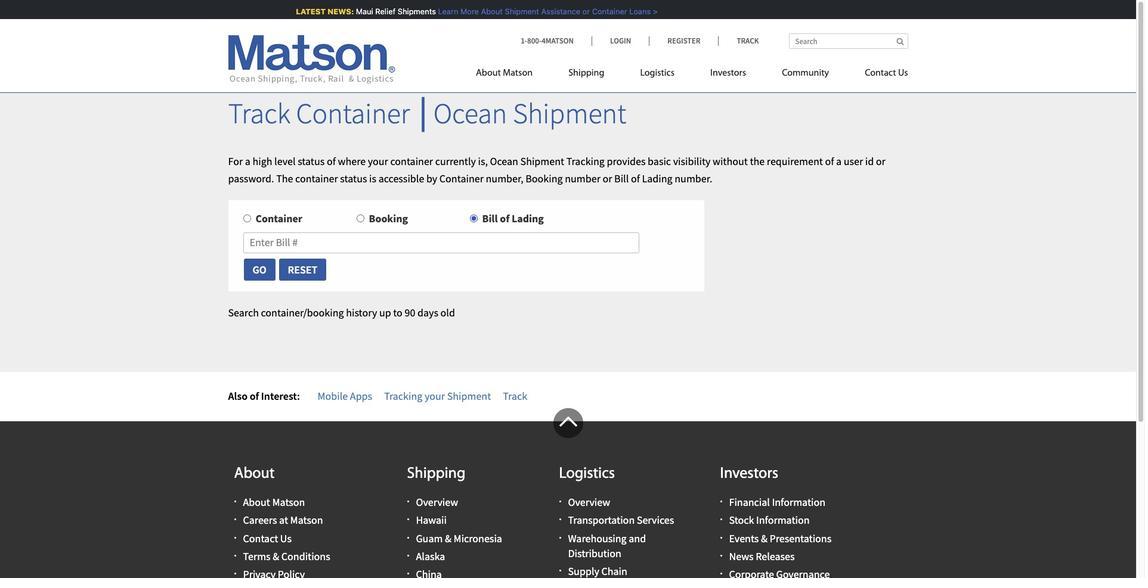 Task type: vqa. For each thing, say whether or not it's contained in the screenshot.


Task type: describe. For each thing, give the bounding box(es) containing it.
container inside for a high level status of where your container currently is, ocean shipment tracking provides basic visibility without the requirement of a user id or password. the container status is accessible by container number, booking number or bill of lading number.
[[440, 172, 484, 185]]

shipping inside top menu navigation
[[569, 69, 605, 78]]

is
[[369, 172, 377, 185]]

ocean
[[490, 154, 518, 168]]

0 horizontal spatial shipping
[[407, 466, 466, 482]]

conditions
[[281, 550, 330, 564]]

about for about
[[234, 466, 275, 482]]

provides
[[607, 154, 646, 168]]

basic
[[648, 154, 671, 168]]

tracking inside for a high level status of where your container currently is, ocean shipment tracking provides basic visibility without the requirement of a user id or password. the container status is accessible by container number, booking number or bill of lading number.
[[567, 154, 605, 168]]

0 horizontal spatial track link
[[503, 389, 527, 403]]

Enter Bill # text field
[[243, 233, 640, 254]]

about matson
[[476, 69, 533, 78]]

alaska link
[[416, 550, 445, 564]]

container right container radio
[[256, 212, 303, 226]]

search container/booking history up to 90 days old
[[228, 306, 455, 320]]

bill of lading
[[482, 212, 544, 226]]

without
[[713, 154, 748, 168]]

hawaii
[[416, 514, 447, 528]]

4matson
[[542, 36, 574, 46]]

releases
[[756, 550, 795, 564]]

of left the where
[[327, 154, 336, 168]]

terms & conditions link
[[243, 550, 330, 564]]

of right bill of lading option on the top left
[[500, 212, 510, 226]]

stock information link
[[729, 514, 810, 528]]

of right also
[[250, 389, 259, 403]]

supply chain link
[[568, 565, 628, 579]]

container left loans
[[591, 7, 626, 16]]

by
[[427, 172, 437, 185]]

hawaii link
[[416, 514, 447, 528]]

1 horizontal spatial contact us link
[[847, 63, 908, 87]]

footer containing about
[[0, 408, 1137, 579]]

container up the where
[[296, 95, 410, 131]]

overview transportation services warehousing and distribution supply chain
[[568, 496, 674, 579]]

supply
[[568, 565, 600, 579]]

where
[[338, 154, 366, 168]]

loans
[[628, 7, 650, 16]]

overview hawaii guam & micronesia alaska
[[416, 496, 502, 564]]

for a high level status of where your container currently is, ocean shipment tracking provides basic visibility without the requirement of a user id or password. the container status is accessible by container number, booking number or bill of lading number.
[[228, 154, 886, 185]]

0 vertical spatial information
[[772, 496, 826, 510]]

container/booking
[[261, 306, 344, 320]]

financial information stock information events & presentations news releases
[[729, 496, 832, 564]]

overview for hawaii
[[416, 496, 458, 510]]

number.
[[675, 172, 713, 185]]

overview link for logistics
[[568, 496, 610, 510]]

and
[[629, 532, 646, 546]]

high
[[253, 154, 272, 168]]

interest:
[[261, 389, 300, 403]]

warehousing
[[568, 532, 627, 546]]

latest
[[295, 7, 325, 16]]

0 horizontal spatial status
[[298, 154, 325, 168]]

chain
[[602, 565, 628, 579]]

distribution
[[568, 547, 622, 561]]

to
[[393, 306, 403, 320]]

micronesia
[[454, 532, 502, 546]]

for
[[228, 154, 243, 168]]

search image
[[897, 38, 904, 45]]

login
[[610, 36, 631, 46]]

alaska
[[416, 550, 445, 564]]

presentations
[[770, 532, 832, 546]]

about matson link for shipping link
[[476, 63, 551, 87]]

us inside top menu navigation
[[898, 69, 908, 78]]

learn
[[437, 7, 457, 16]]

news:
[[327, 7, 353, 16]]

Container radio
[[243, 215, 251, 223]]

1 a from the left
[[245, 154, 250, 168]]

guam
[[416, 532, 443, 546]]

booking inside for a high level status of where your container currently is, ocean shipment tracking provides basic visibility without the requirement of a user id or password. the container status is accessible by container number, booking number or bill of lading number.
[[526, 172, 563, 185]]

1 vertical spatial investors
[[720, 466, 779, 482]]

login link
[[592, 36, 649, 46]]

contact us
[[865, 69, 908, 78]]

2 a from the left
[[836, 154, 842, 168]]

1-800-4matson link
[[521, 36, 592, 46]]

of left user on the top of the page
[[825, 154, 834, 168]]

contact inside about matson careers at matson contact us terms & conditions
[[243, 532, 278, 546]]

0 horizontal spatial contact us link
[[243, 532, 292, 546]]

maui
[[355, 7, 372, 16]]

visibility
[[673, 154, 711, 168]]

90
[[405, 306, 415, 320]]

apps
[[350, 389, 372, 403]]

track for track container │ocean shipment
[[228, 95, 290, 131]]

community
[[782, 69, 829, 78]]

accessible
[[379, 172, 424, 185]]

stock
[[729, 514, 754, 528]]

community link
[[764, 63, 847, 87]]

warehousing and distribution link
[[568, 532, 646, 561]]

mobile apps
[[318, 389, 372, 403]]

Bill of Lading radio
[[470, 215, 478, 223]]

at
[[279, 514, 288, 528]]

investors inside investors link
[[711, 69, 746, 78]]

& inside financial information stock information events & presentations news releases
[[761, 532, 768, 546]]

learn more about shipment assistance or container loans > link
[[437, 7, 657, 16]]

careers at matson link
[[243, 514, 323, 528]]

tracking your shipment
[[384, 389, 491, 403]]

your inside for a high level status of where your container currently is, ocean shipment tracking provides basic visibility without the requirement of a user id or password. the container status is accessible by container number, booking number or bill of lading number.
[[368, 154, 388, 168]]

events
[[729, 532, 759, 546]]

history
[[346, 306, 377, 320]]

logistics inside top menu navigation
[[640, 69, 675, 78]]

relief
[[374, 7, 395, 16]]



Task type: locate. For each thing, give the bounding box(es) containing it.
2 vertical spatial or
[[603, 172, 612, 185]]

more
[[459, 7, 478, 16]]

us up terms & conditions link
[[280, 532, 292, 546]]

a
[[245, 154, 250, 168], [836, 154, 842, 168]]

0 horizontal spatial overview
[[416, 496, 458, 510]]

1 vertical spatial matson
[[272, 496, 305, 510]]

1 horizontal spatial overview link
[[568, 496, 610, 510]]

bill inside for a high level status of where your container currently is, ocean shipment tracking provides basic visibility without the requirement of a user id or password. the container status is accessible by container number, booking number or bill of lading number.
[[615, 172, 629, 185]]

1 horizontal spatial tracking
[[567, 154, 605, 168]]

1 horizontal spatial overview
[[568, 496, 610, 510]]

about inside about matson careers at matson contact us terms & conditions
[[243, 496, 270, 510]]

None search field
[[789, 33, 908, 49]]

or right assistance
[[582, 7, 589, 16]]

logistics down the register "link"
[[640, 69, 675, 78]]

transportation
[[568, 514, 635, 528]]

register link
[[649, 36, 719, 46]]

2 horizontal spatial or
[[876, 154, 886, 168]]

shipping up hawaii link
[[407, 466, 466, 482]]

contact inside top menu navigation
[[865, 69, 896, 78]]

1 overview link from the left
[[416, 496, 458, 510]]

0 vertical spatial investors
[[711, 69, 746, 78]]

investors down the register "link"
[[711, 69, 746, 78]]

services
[[637, 514, 674, 528]]

shipments
[[397, 7, 435, 16]]

about matson link for careers at matson link
[[243, 496, 305, 510]]

logistics link
[[623, 63, 693, 87]]

logistics
[[640, 69, 675, 78], [559, 466, 615, 482]]

0 vertical spatial logistics
[[640, 69, 675, 78]]

1 vertical spatial status
[[340, 172, 367, 185]]

1 vertical spatial or
[[876, 154, 886, 168]]

1 overview from the left
[[416, 496, 458, 510]]

financial information link
[[729, 496, 826, 510]]

1 horizontal spatial about matson link
[[476, 63, 551, 87]]

investors
[[711, 69, 746, 78], [720, 466, 779, 482]]

about for about matson
[[476, 69, 501, 78]]

2 overview link from the left
[[568, 496, 610, 510]]

overview inside overview hawaii guam & micronesia alaska
[[416, 496, 458, 510]]

number
[[565, 172, 601, 185]]

blue matson logo with ocean, shipping, truck, rail and logistics written beneath it. image
[[228, 35, 395, 84]]

news
[[729, 550, 754, 564]]

1 horizontal spatial us
[[898, 69, 908, 78]]

old
[[441, 306, 455, 320]]

0 vertical spatial booking
[[526, 172, 563, 185]]

status right level
[[298, 154, 325, 168]]

contact
[[865, 69, 896, 78], [243, 532, 278, 546]]

matson inside about matson link
[[503, 69, 533, 78]]

matson for about matson careers at matson contact us terms & conditions
[[272, 496, 305, 510]]

about for about matson careers at matson contact us terms & conditions
[[243, 496, 270, 510]]

1 horizontal spatial booking
[[526, 172, 563, 185]]

None button
[[243, 258, 276, 282], [278, 258, 327, 282], [243, 258, 276, 282], [278, 258, 327, 282]]

1 horizontal spatial or
[[603, 172, 612, 185]]

transportation services link
[[568, 514, 674, 528]]

matson down 1-
[[503, 69, 533, 78]]

0 horizontal spatial logistics
[[559, 466, 615, 482]]

0 horizontal spatial &
[[273, 550, 279, 564]]

overview up hawaii link
[[416, 496, 458, 510]]

1 horizontal spatial logistics
[[640, 69, 675, 78]]

0 horizontal spatial your
[[368, 154, 388, 168]]

logistics up transportation
[[559, 466, 615, 482]]

lading inside for a high level status of where your container currently is, ocean shipment tracking provides basic visibility without the requirement of a user id or password. the container status is accessible by container number, booking number or bill of lading number.
[[642, 172, 673, 185]]

overview inside overview transportation services warehousing and distribution supply chain
[[568, 496, 610, 510]]

container up accessible
[[390, 154, 433, 168]]

1 vertical spatial logistics
[[559, 466, 615, 482]]

information up stock information 'link'
[[772, 496, 826, 510]]

0 vertical spatial contact us link
[[847, 63, 908, 87]]

of down the 'provides' at the right top of the page
[[631, 172, 640, 185]]

assistance
[[540, 7, 579, 16]]

careers
[[243, 514, 277, 528]]

2 vertical spatial matson
[[290, 514, 323, 528]]

0 horizontal spatial container
[[295, 172, 338, 185]]

2 horizontal spatial track
[[737, 36, 759, 46]]

us inside about matson careers at matson contact us terms & conditions
[[280, 532, 292, 546]]

1 vertical spatial contact us link
[[243, 532, 292, 546]]

terms
[[243, 550, 271, 564]]

>
[[652, 7, 657, 16]]

0 horizontal spatial overview link
[[416, 496, 458, 510]]

also
[[228, 389, 248, 403]]

status down the where
[[340, 172, 367, 185]]

overview up transportation
[[568, 496, 610, 510]]

0 horizontal spatial contact
[[243, 532, 278, 546]]

1 vertical spatial track
[[228, 95, 290, 131]]

1 horizontal spatial contact
[[865, 69, 896, 78]]

1 vertical spatial container
[[295, 172, 338, 185]]

the
[[276, 172, 293, 185]]

0 vertical spatial track link
[[719, 36, 759, 46]]

financial
[[729, 496, 770, 510]]

matson for about matson
[[503, 69, 533, 78]]

0 vertical spatial or
[[582, 7, 589, 16]]

track
[[737, 36, 759, 46], [228, 95, 290, 131], [503, 389, 527, 403]]

contact us link
[[847, 63, 908, 87], [243, 532, 292, 546]]

1 horizontal spatial container
[[390, 154, 433, 168]]

investors link
[[693, 63, 764, 87]]

1 vertical spatial us
[[280, 532, 292, 546]]

1 vertical spatial booking
[[369, 212, 408, 226]]

track for topmost the track link
[[737, 36, 759, 46]]

track container │ocean shipment
[[228, 95, 627, 131]]

user
[[844, 154, 863, 168]]

1 horizontal spatial lading
[[642, 172, 673, 185]]

2 overview from the left
[[568, 496, 610, 510]]

booking left number
[[526, 172, 563, 185]]

800-
[[527, 36, 542, 46]]

1-800-4matson
[[521, 36, 574, 46]]

0 horizontal spatial about matson link
[[243, 496, 305, 510]]

1 horizontal spatial status
[[340, 172, 367, 185]]

shipment inside for a high level status of where your container currently is, ocean shipment tracking provides basic visibility without the requirement of a user id or password. the container status is accessible by container number, booking number or bill of lading number.
[[521, 154, 564, 168]]

& right terms
[[273, 550, 279, 564]]

about matson link up careers at matson link
[[243, 496, 305, 510]]

matson
[[503, 69, 533, 78], [272, 496, 305, 510], [290, 514, 323, 528]]

latest news: maui relief shipments learn more about shipment assistance or container loans >
[[295, 7, 657, 16]]

& up news releases link
[[761, 532, 768, 546]]

track link
[[719, 36, 759, 46], [503, 389, 527, 403]]

0 horizontal spatial tracking
[[384, 389, 423, 403]]

password.
[[228, 172, 274, 185]]

about matson link down 1-
[[476, 63, 551, 87]]

1 vertical spatial track link
[[503, 389, 527, 403]]

Search search field
[[789, 33, 908, 49]]

0 vertical spatial tracking
[[567, 154, 605, 168]]

top menu navigation
[[476, 63, 908, 87]]

0 vertical spatial contact
[[865, 69, 896, 78]]

tracking your shipment link
[[384, 389, 491, 403]]

1 vertical spatial tracking
[[384, 389, 423, 403]]

track for leftmost the track link
[[503, 389, 527, 403]]

1 horizontal spatial your
[[425, 389, 445, 403]]

0 vertical spatial bill
[[615, 172, 629, 185]]

0 horizontal spatial booking
[[369, 212, 408, 226]]

or right id
[[876, 154, 886, 168]]

& inside about matson careers at matson contact us terms & conditions
[[273, 550, 279, 564]]

days
[[418, 306, 438, 320]]

shipping
[[569, 69, 605, 78], [407, 466, 466, 482]]

0 horizontal spatial track
[[228, 95, 290, 131]]

contact us link down careers
[[243, 532, 292, 546]]

about inside top menu navigation
[[476, 69, 501, 78]]

investors up "financial" on the right bottom
[[720, 466, 779, 482]]

a right for
[[245, 154, 250, 168]]

shipping down 4matson
[[569, 69, 605, 78]]

overview link up transportation
[[568, 496, 610, 510]]

about
[[480, 7, 502, 16], [476, 69, 501, 78], [234, 466, 275, 482], [243, 496, 270, 510]]

mobile
[[318, 389, 348, 403]]

│ocean
[[416, 95, 507, 131]]

2 vertical spatial track
[[503, 389, 527, 403]]

0 horizontal spatial us
[[280, 532, 292, 546]]

footer
[[0, 408, 1137, 579]]

contact down search search field
[[865, 69, 896, 78]]

events & presentations link
[[729, 532, 832, 546]]

backtop image
[[553, 408, 583, 438]]

number,
[[486, 172, 524, 185]]

status
[[298, 154, 325, 168], [340, 172, 367, 185]]

is,
[[478, 154, 488, 168]]

information up events & presentations link at the bottom of page
[[757, 514, 810, 528]]

1 vertical spatial information
[[757, 514, 810, 528]]

bill right bill of lading option on the top left
[[482, 212, 498, 226]]

1 vertical spatial your
[[425, 389, 445, 403]]

us
[[898, 69, 908, 78], [280, 532, 292, 546]]

1 vertical spatial bill
[[482, 212, 498, 226]]

news releases link
[[729, 550, 795, 564]]

0 horizontal spatial lading
[[512, 212, 544, 226]]

overview link up hawaii link
[[416, 496, 458, 510]]

or right number
[[603, 172, 612, 185]]

contact down careers
[[243, 532, 278, 546]]

register
[[668, 36, 701, 46]]

container right the
[[295, 172, 338, 185]]

id
[[866, 154, 874, 168]]

& right guam
[[445, 532, 452, 546]]

level
[[275, 154, 296, 168]]

0 horizontal spatial a
[[245, 154, 250, 168]]

0 vertical spatial status
[[298, 154, 325, 168]]

matson right at
[[290, 514, 323, 528]]

matson up at
[[272, 496, 305, 510]]

1 horizontal spatial a
[[836, 154, 842, 168]]

1 horizontal spatial shipping
[[569, 69, 605, 78]]

0 horizontal spatial bill
[[482, 212, 498, 226]]

guam & micronesia link
[[416, 532, 502, 546]]

booking
[[526, 172, 563, 185], [369, 212, 408, 226]]

booking right the booking option
[[369, 212, 408, 226]]

& inside overview hawaii guam & micronesia alaska
[[445, 532, 452, 546]]

bill
[[615, 172, 629, 185], [482, 212, 498, 226]]

contact us link down the search icon
[[847, 63, 908, 87]]

1 vertical spatial contact
[[243, 532, 278, 546]]

2 horizontal spatial &
[[761, 532, 768, 546]]

0 vertical spatial container
[[390, 154, 433, 168]]

lading down basic at the right top of the page
[[642, 172, 673, 185]]

0 vertical spatial matson
[[503, 69, 533, 78]]

bill down the 'provides' at the right top of the page
[[615, 172, 629, 185]]

us down the search icon
[[898, 69, 908, 78]]

container
[[390, 154, 433, 168], [295, 172, 338, 185]]

0 vertical spatial your
[[368, 154, 388, 168]]

also of interest:
[[228, 389, 300, 403]]

the
[[750, 154, 765, 168]]

1 vertical spatial lading
[[512, 212, 544, 226]]

1 vertical spatial about matson link
[[243, 496, 305, 510]]

0 vertical spatial lading
[[642, 172, 673, 185]]

0 vertical spatial track
[[737, 36, 759, 46]]

tracking
[[567, 154, 605, 168], [384, 389, 423, 403]]

shipment
[[504, 7, 538, 16], [513, 95, 627, 131], [521, 154, 564, 168], [447, 389, 491, 403]]

1 vertical spatial shipping
[[407, 466, 466, 482]]

requirement
[[767, 154, 823, 168]]

&
[[445, 532, 452, 546], [761, 532, 768, 546], [273, 550, 279, 564]]

overview link
[[416, 496, 458, 510], [568, 496, 610, 510]]

0 vertical spatial us
[[898, 69, 908, 78]]

overview link for shipping
[[416, 496, 458, 510]]

tracking up number
[[567, 154, 605, 168]]

lading down the number, at the top left
[[512, 212, 544, 226]]

shipping link
[[551, 63, 623, 87]]

currently
[[435, 154, 476, 168]]

Booking radio
[[356, 215, 364, 223]]

search
[[228, 306, 259, 320]]

a left user on the top of the page
[[836, 154, 842, 168]]

1 horizontal spatial bill
[[615, 172, 629, 185]]

tracking right apps
[[384, 389, 423, 403]]

1 horizontal spatial track link
[[719, 36, 759, 46]]

0 vertical spatial about matson link
[[476, 63, 551, 87]]

container down currently
[[440, 172, 484, 185]]

1 horizontal spatial &
[[445, 532, 452, 546]]

1 horizontal spatial track
[[503, 389, 527, 403]]

0 horizontal spatial or
[[582, 7, 589, 16]]

overview for transportation
[[568, 496, 610, 510]]

0 vertical spatial shipping
[[569, 69, 605, 78]]



